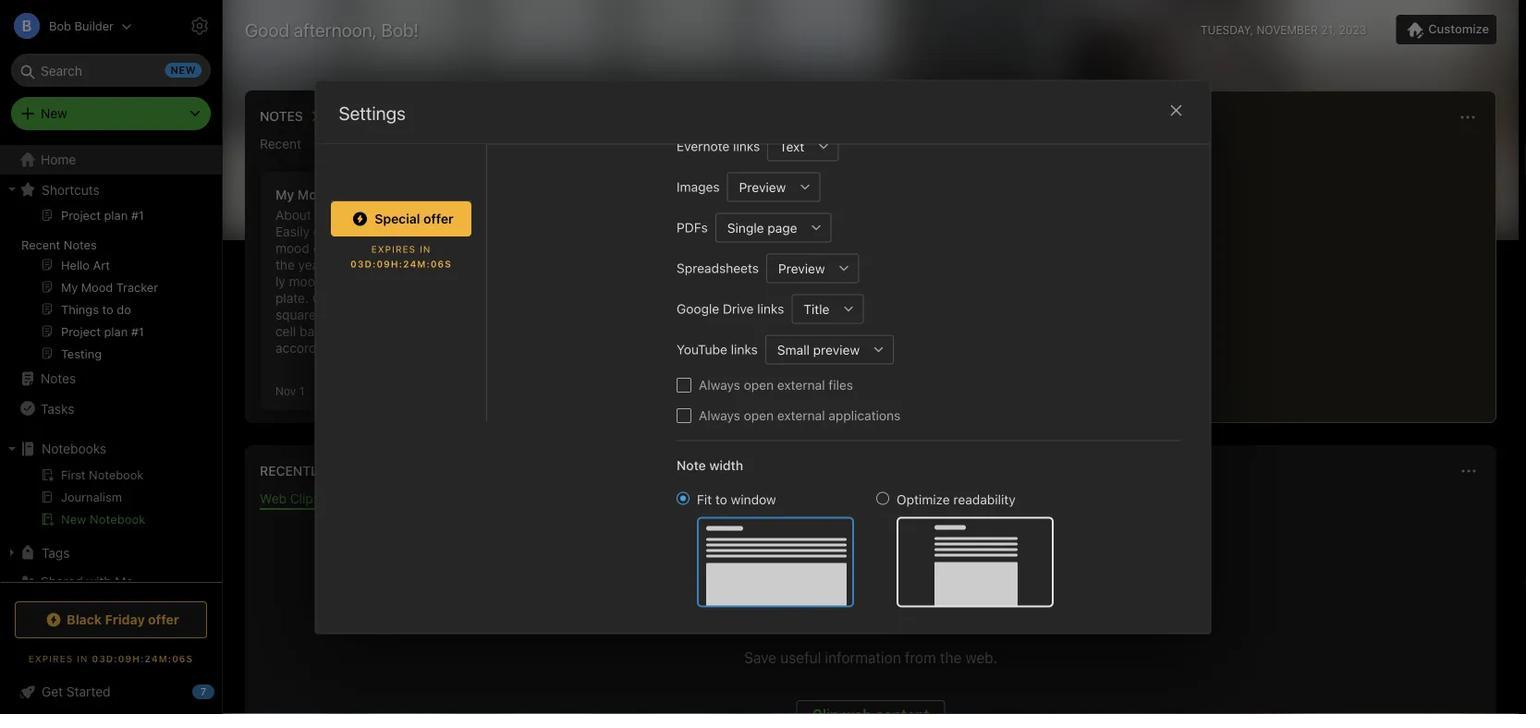 Task type: vqa. For each thing, say whether or not it's contained in the screenshot.


Task type: describe. For each thing, give the bounding box(es) containing it.
preview for images
[[739, 180, 786, 195]]

cell
[[276, 324, 296, 339]]

thumbnail image
[[601, 310, 760, 411]]

recent notes
[[21, 238, 97, 252]]

project
[[446, 187, 490, 203]]

recent for recent
[[260, 136, 302, 152]]

recent notes group
[[0, 204, 214, 372]]

afternoon,
[[294, 18, 377, 40]]

Choose default view option for YouTube links field
[[765, 335, 894, 365]]

shared with me link
[[0, 568, 214, 597]]

tab list containing recent
[[249, 136, 1069, 155]]

4 week from the top
[[446, 307, 479, 323]]

recently
[[260, 464, 325, 479]]

3 week from the top
[[446, 291, 479, 306]]

customize
[[1429, 22, 1490, 36]]

spreadsheets
[[676, 261, 759, 276]]

tree containing home
[[0, 145, 222, 638]]

files
[[828, 378, 853, 393]]

Choose default view option for Images field
[[727, 172, 820, 202]]

plan
[[493, 187, 520, 203]]

lululemon
[[506, 208, 567, 223]]

pad
[[1174, 110, 1200, 125]]

new notebook group
[[0, 464, 214, 538]]

always open external applications
[[699, 408, 900, 424]]

ly
[[276, 258, 403, 289]]

my mood tracker about this template: easily chart your mood every day of the year with our dai ly mood tracker tem plate. click each square to change the cell background accordin...
[[276, 187, 403, 356]]

save
[[744, 650, 777, 667]]

tem
[[372, 274, 401, 289]]

tracker
[[327, 274, 369, 289]]

expires for black friday offer
[[28, 654, 73, 664]]

Choose default view option for Evernote links field
[[767, 132, 838, 161]]

notes inside notes button
[[260, 109, 303, 124]]

studying
[[786, 224, 839, 239]]

new for new
[[41, 106, 67, 121]]

summary
[[446, 208, 502, 223]]

go
[[786, 208, 803, 223]]

google drive links
[[676, 301, 784, 317]]

shared with me
[[41, 575, 133, 590]]

each
[[345, 291, 374, 306]]

small preview button
[[765, 335, 864, 365]]

google
[[676, 301, 719, 317]]

scratch pad
[[1110, 110, 1200, 125]]

useful
[[781, 650, 821, 667]]

Fit to window radio
[[676, 492, 689, 505]]

preview
[[813, 342, 860, 358]]

links for evernote links
[[733, 139, 760, 154]]

new notebook
[[61, 513, 146, 527]]

0 vertical spatial 4
[[482, 307, 491, 323]]

the right from
[[940, 650, 962, 667]]

preview for spreadsheets
[[778, 261, 825, 276]]

expand notebooks image
[[5, 442, 19, 457]]

save useful information from the web.
[[744, 650, 998, 667]]

customize button
[[1397, 15, 1497, 44]]

Always open external applications checkbox
[[676, 409, 691, 424]]

optimize
[[896, 492, 950, 508]]

home
[[41, 152, 76, 167]]

friday
[[105, 613, 145, 628]]

our
[[356, 258, 376, 273]]

5 week from the top
[[446, 324, 479, 339]]

things to do go to the beach - studying abroad
[[786, 187, 891, 239]]

square
[[276, 307, 316, 323]]

tuesday, november 21, 2023
[[1201, 23, 1367, 36]]

evernote links
[[676, 139, 760, 154]]

web
[[260, 491, 287, 507]]

shared
[[41, 575, 83, 590]]

recently captured button
[[256, 460, 398, 483]]

clips
[[290, 491, 320, 507]]

single
[[727, 220, 764, 236]]

chart
[[313, 224, 344, 239]]

Choose default view option for PDFs field
[[715, 213, 831, 243]]

web.
[[966, 650, 998, 667]]

images
[[676, 179, 719, 195]]

year
[[298, 258, 324, 273]]

day
[[349, 241, 371, 256]]

settings
[[339, 102, 406, 124]]

notebooks link
[[0, 435, 214, 464]]

about
[[276, 208, 311, 223]]

settings image
[[189, 15, 211, 37]]

2 nov from the left
[[786, 385, 807, 398]]

to inside option group
[[715, 492, 727, 508]]

black
[[67, 613, 102, 628]]

good afternoon, bob!
[[245, 18, 419, 40]]

Search text field
[[24, 54, 198, 87]]

1 nov from the left
[[276, 385, 296, 398]]

plate.
[[276, 274, 401, 306]]

offer inside popup button
[[148, 613, 179, 628]]

links for youtube links
[[731, 342, 758, 357]]

1 vertical spatial 4
[[476, 357, 485, 373]]

tags
[[42, 545, 70, 561]]

in for black
[[77, 654, 88, 664]]

expires in 03d:09h:24m:06s for special
[[350, 244, 452, 270]]

page
[[767, 220, 797, 236]]

tracker
[[336, 187, 383, 203]]

special
[[374, 211, 420, 227]]

#1
[[523, 187, 538, 203]]

recently captured
[[260, 464, 398, 479]]

Choose default view option for Spreadsheets field
[[766, 254, 859, 283]]

0 vertical spatial mood
[[276, 241, 310, 256]]

notes inside recent notes group
[[64, 238, 97, 252]]

me
[[115, 575, 133, 590]]

1 horizontal spatial 2
[[517, 341, 524, 356]]

1 vertical spatial links
[[757, 301, 784, 317]]

dai
[[379, 258, 403, 273]]

template:
[[340, 208, 396, 223]]

1 nov 1 from the left
[[276, 385, 304, 398]]

option group containing fit to window
[[676, 491, 1054, 608]]

to up studying at the right
[[807, 208, 818, 223]]

fit
[[697, 492, 712, 508]]

notebook
[[90, 513, 146, 527]]

to inside my mood tracker about this template: easily chart your mood every day of the year with our dai ly mood tracker tem plate. click each square to change the cell background accordin...
[[320, 307, 332, 323]]



Task type: locate. For each thing, give the bounding box(es) containing it.
mood
[[276, 241, 310, 256], [289, 274, 323, 289]]

1 vertical spatial 2
[[517, 341, 524, 356]]

scratch pad button
[[1107, 106, 1200, 129]]

special offer button
[[331, 202, 471, 237]]

in for special
[[419, 244, 431, 255]]

preview
[[739, 180, 786, 195], [778, 261, 825, 276]]

0 horizontal spatial 03d:09h:24m:06s
[[92, 654, 193, 664]]

links
[[733, 139, 760, 154], [757, 301, 784, 317], [731, 342, 758, 357]]

expires in 03d:09h:24m:06s down black friday offer popup button on the bottom
[[28, 654, 193, 664]]

0 horizontal spatial recent
[[21, 238, 60, 252]]

100
[[514, 241, 536, 256]]

Optimize readability radio
[[876, 492, 889, 505]]

expires
[[371, 244, 416, 255], [28, 654, 73, 664]]

tuesday,
[[1201, 23, 1254, 36]]

1/2
[[807, 351, 822, 364]]

4 up '5'
[[482, 307, 491, 323]]

mood down easily
[[276, 241, 310, 256]]

black friday offer button
[[15, 602, 207, 639]]

milestones
[[446, 241, 510, 256]]

2
[[482, 274, 490, 289], [517, 341, 524, 356]]

youtube
[[676, 342, 727, 357]]

offer down project
[[423, 211, 453, 227]]

0 horizontal spatial expires in 03d:09h:24m:06s
[[28, 654, 193, 664]]

to right the fit
[[715, 492, 727, 508]]

nov 1
[[276, 385, 304, 398], [786, 385, 815, 398]]

suggested tab
[[324, 136, 388, 155]]

the up studying at the right
[[822, 208, 841, 223]]

1 vertical spatial expires in 03d:09h:24m:06s
[[28, 654, 193, 664]]

1 vertical spatial notes
[[64, 238, 97, 252]]

0 vertical spatial new
[[41, 106, 67, 121]]

notes inside notes link
[[41, 371, 76, 387]]

always right always open external files checkbox
[[699, 378, 740, 393]]

single page button
[[715, 213, 802, 243]]

preview button for images
[[727, 172, 790, 202]]

with up 'tracker'
[[328, 258, 353, 273]]

4 left le... at the left of the page
[[476, 357, 485, 373]]

new notebook button
[[0, 509, 214, 531]]

sales
[[539, 241, 570, 256]]

tags button
[[0, 538, 214, 568]]

new
[[41, 106, 67, 121], [61, 513, 86, 527]]

to left do
[[832, 187, 844, 203]]

the
[[822, 208, 841, 223], [276, 258, 295, 273], [383, 307, 402, 323], [940, 650, 962, 667]]

0 horizontal spatial 2
[[482, 274, 490, 289]]

optimize readability
[[896, 492, 1016, 508]]

2 open from the top
[[744, 408, 774, 424]]

0 vertical spatial offer
[[423, 211, 453, 227]]

abroad
[[842, 224, 886, 239]]

open down always open external files
[[744, 408, 774, 424]]

1 vertical spatial recent
[[21, 238, 60, 252]]

expand tags image
[[5, 546, 19, 560]]

Always open external files checkbox
[[676, 378, 691, 393]]

0 vertical spatial notes
[[260, 109, 303, 124]]

new up home
[[41, 106, 67, 121]]

shortcuts
[[42, 182, 100, 197]]

1 vertical spatial always
[[699, 408, 740, 424]]

easily
[[276, 224, 310, 239]]

task
[[446, 341, 473, 356], [486, 341, 513, 356], [528, 341, 555, 356], [446, 357, 473, 373]]

1 horizontal spatial recent
[[260, 136, 302, 152]]

1 external from the top
[[777, 378, 825, 393]]

always for always open external applications
[[699, 408, 740, 424]]

0 horizontal spatial in
[[77, 654, 88, 664]]

small
[[777, 342, 810, 358]]

1 open from the top
[[744, 378, 774, 393]]

1 horizontal spatial in
[[419, 244, 431, 255]]

1 vertical spatial expires
[[28, 654, 73, 664]]

1
[[482, 258, 488, 273], [476, 341, 482, 356], [299, 385, 304, 398], [810, 385, 815, 398]]

1 horizontal spatial expires
[[371, 244, 416, 255]]

open for always open external files
[[744, 378, 774, 393]]

2 external from the top
[[777, 408, 825, 424]]

1 vertical spatial open
[[744, 408, 774, 424]]

1 vertical spatial offer
[[148, 613, 179, 628]]

1 vertical spatial with
[[86, 575, 111, 590]]

0 horizontal spatial with
[[86, 575, 111, 590]]

nov up 'always open external applications'
[[786, 385, 807, 398]]

fit to window
[[697, 492, 776, 508]]

background
[[300, 324, 371, 339]]

the inside things to do go to the beach - studying abroad
[[822, 208, 841, 223]]

1 horizontal spatial with
[[328, 258, 353, 273]]

major
[[476, 224, 509, 239]]

0 horizontal spatial nov
[[276, 385, 296, 398]]

2 nov 1 from the left
[[786, 385, 815, 398]]

title button
[[791, 295, 834, 324]]

recent
[[260, 136, 302, 152], [21, 238, 60, 252]]

title
[[803, 302, 829, 317]]

links down drive
[[731, 342, 758, 357]]

external
[[777, 378, 825, 393], [777, 408, 825, 424]]

new for new notebook
[[61, 513, 86, 527]]

nov 1 up 'always open external applications'
[[786, 385, 815, 398]]

2 week from the top
[[446, 274, 479, 289]]

always right always open external applications option
[[699, 408, 740, 424]]

0 vertical spatial 2
[[482, 274, 490, 289]]

1 horizontal spatial nov
[[786, 385, 807, 398]]

new button
[[11, 97, 211, 130]]

recent for recent notes
[[21, 238, 60, 252]]

1 horizontal spatial 03d:09h:24m:06s
[[350, 259, 452, 270]]

beach
[[845, 208, 881, 223]]

expires down black
[[28, 654, 73, 664]]

web clips tab
[[260, 491, 320, 510]]

0 vertical spatial recent
[[260, 136, 302, 152]]

nov 1 down accordin...
[[276, 385, 304, 398]]

1 week from the top
[[446, 258, 479, 273]]

preview button for spreadsheets
[[766, 254, 830, 283]]

notes up tasks
[[41, 371, 76, 387]]

preview button up single page button
[[727, 172, 790, 202]]

the down tem
[[383, 307, 402, 323]]

1 vertical spatial preview
[[778, 261, 825, 276]]

open
[[744, 378, 774, 393], [744, 408, 774, 424]]

preview button
[[727, 172, 790, 202], [766, 254, 830, 283]]

2 vertical spatial notes
[[41, 371, 76, 387]]

new inside button
[[61, 513, 86, 527]]

1 vertical spatial 3
[[559, 341, 567, 356]]

open for always open external applications
[[744, 408, 774, 424]]

links right drive
[[757, 301, 784, 317]]

click
[[312, 291, 342, 306]]

0 horizontal spatial nov 1
[[276, 385, 304, 398]]

links left text button
[[733, 139, 760, 154]]

single page
[[727, 220, 797, 236]]

note
[[676, 458, 706, 473]]

1 always from the top
[[699, 378, 740, 393]]

recent inside recent notes group
[[21, 238, 60, 252]]

tree
[[0, 145, 222, 638]]

notes link
[[0, 364, 214, 394]]

with left the me
[[86, 575, 111, 590]]

project plan #1 summary lululemon nike major milestones 100 sales week 1 mm/dd/yy week 2 mm/dd/yy week 3 mm/dd/yy week 4 mm/dd/yy week 5 mm/dd/yy task 1 task 2 task 3 task 4 le...
[[446, 187, 570, 373]]

1 vertical spatial new
[[61, 513, 86, 527]]

preview button down studying at the right
[[766, 254, 830, 283]]

suggested
[[324, 136, 388, 152]]

1 horizontal spatial nov 1
[[786, 385, 815, 398]]

notes up recent tab at the top
[[260, 109, 303, 124]]

5
[[482, 324, 490, 339]]

0 vertical spatial 03d:09h:24m:06s
[[350, 259, 452, 270]]

week
[[446, 258, 479, 273], [446, 274, 479, 289], [446, 291, 479, 306], [446, 307, 479, 323], [446, 324, 479, 339]]

0 vertical spatial expires
[[371, 244, 416, 255]]

expires inside expires in 03d:09h:24m:06s
[[371, 244, 416, 255]]

1 horizontal spatial 3
[[559, 341, 567, 356]]

mood down year
[[289, 274, 323, 289]]

recent down notes button in the left of the page
[[260, 136, 302, 152]]

-
[[885, 208, 891, 223]]

external down always open external files
[[777, 408, 825, 424]]

0 vertical spatial links
[[733, 139, 760, 154]]

new inside popup button
[[41, 106, 67, 121]]

recent down shortcuts
[[21, 238, 60, 252]]

1 vertical spatial in
[[77, 654, 88, 664]]

0 vertical spatial always
[[699, 378, 740, 393]]

0 horizontal spatial expires
[[28, 654, 73, 664]]

mood
[[298, 187, 333, 203]]

my
[[276, 187, 294, 203]]

information
[[825, 650, 901, 667]]

preview down studying at the right
[[778, 261, 825, 276]]

small preview
[[777, 342, 860, 358]]

external up 'always open external applications'
[[777, 378, 825, 393]]

0 vertical spatial preview button
[[727, 172, 790, 202]]

close image
[[1166, 99, 1188, 122]]

do
[[848, 187, 863, 203]]

2 vertical spatial links
[[731, 342, 758, 357]]

in down black
[[77, 654, 88, 664]]

readability
[[953, 492, 1016, 508]]

external for files
[[777, 378, 825, 393]]

captured
[[329, 464, 398, 479]]

scratch
[[1110, 110, 1171, 125]]

always for always open external files
[[699, 378, 740, 393]]

offer inside popup button
[[423, 211, 453, 227]]

1 horizontal spatial expires in 03d:09h:24m:06s
[[350, 244, 452, 270]]

03d:09h:24m:06s for offer
[[350, 259, 452, 270]]

Start writing… text field
[[1110, 138, 1495, 408]]

always
[[699, 378, 740, 393], [699, 408, 740, 424]]

0 vertical spatial preview
[[739, 180, 786, 195]]

offer right friday
[[148, 613, 179, 628]]

width
[[709, 458, 743, 473]]

youtube links
[[676, 342, 758, 357]]

03d:09h:24m:06s for friday
[[92, 654, 193, 664]]

expires for special offer
[[371, 244, 416, 255]]

your
[[348, 224, 374, 239]]

1 vertical spatial mood
[[289, 274, 323, 289]]

21,
[[1322, 23, 1336, 36]]

1 vertical spatial 03d:09h:24m:06s
[[92, 654, 193, 664]]

nov
[[276, 385, 296, 398], [786, 385, 807, 398]]

03d:09h:24m:06s up tem
[[350, 259, 452, 270]]

expires in 03d:09h:24m:06s up tem
[[350, 244, 452, 270]]

expires up dai
[[371, 244, 416, 255]]

0 vertical spatial expires in 03d:09h:24m:06s
[[350, 244, 452, 270]]

0 horizontal spatial offer
[[148, 613, 179, 628]]

nov down accordin...
[[276, 385, 296, 398]]

0 vertical spatial open
[[744, 378, 774, 393]]

new up tags
[[61, 513, 86, 527]]

shortcuts button
[[0, 175, 214, 204]]

the left year
[[276, 258, 295, 273]]

2 always from the top
[[699, 408, 740, 424]]

november
[[1257, 23, 1318, 36]]

03d:09h:24m:06s
[[350, 259, 452, 270], [92, 654, 193, 664]]

evernote
[[676, 139, 729, 154]]

notes down shortcuts
[[64, 238, 97, 252]]

1 vertical spatial preview button
[[766, 254, 830, 283]]

2023
[[1340, 23, 1367, 36]]

open up 'always open external applications'
[[744, 378, 774, 393]]

None search field
[[24, 54, 198, 87]]

1 vertical spatial external
[[777, 408, 825, 424]]

to down click
[[320, 307, 332, 323]]

le...
[[488, 357, 513, 373]]

0 vertical spatial external
[[777, 378, 825, 393]]

always open external files
[[699, 378, 853, 393]]

0 vertical spatial in
[[419, 244, 431, 255]]

things
[[786, 187, 828, 203]]

preview up single page
[[739, 180, 786, 195]]

0 vertical spatial 3
[[482, 291, 490, 306]]

home link
[[0, 145, 222, 175]]

tasks button
[[0, 394, 214, 424]]

0 horizontal spatial 3
[[482, 291, 490, 306]]

recent tab
[[260, 136, 302, 155]]

external for applications
[[777, 408, 825, 424]]

0 vertical spatial with
[[328, 258, 353, 273]]

window
[[731, 492, 776, 508]]

web clips
[[260, 491, 320, 507]]

with inside my mood tracker about this template: easily chart your mood every day of the year with our dai ly mood tracker tem plate. click each square to change the cell background accordin...
[[328, 258, 353, 273]]

in down special offer
[[419, 244, 431, 255]]

tab list
[[510, 0, 662, 422], [249, 136, 1069, 155]]

option group
[[676, 491, 1054, 608]]

4
[[482, 307, 491, 323], [476, 357, 485, 373]]

03d:09h:24m:06s down friday
[[92, 654, 193, 664]]

1 horizontal spatial offer
[[423, 211, 453, 227]]

expires in 03d:09h:24m:06s for black
[[28, 654, 193, 664]]

text
[[779, 139, 804, 154]]

Choose default view option for Google Drive links field
[[791, 295, 864, 324]]



